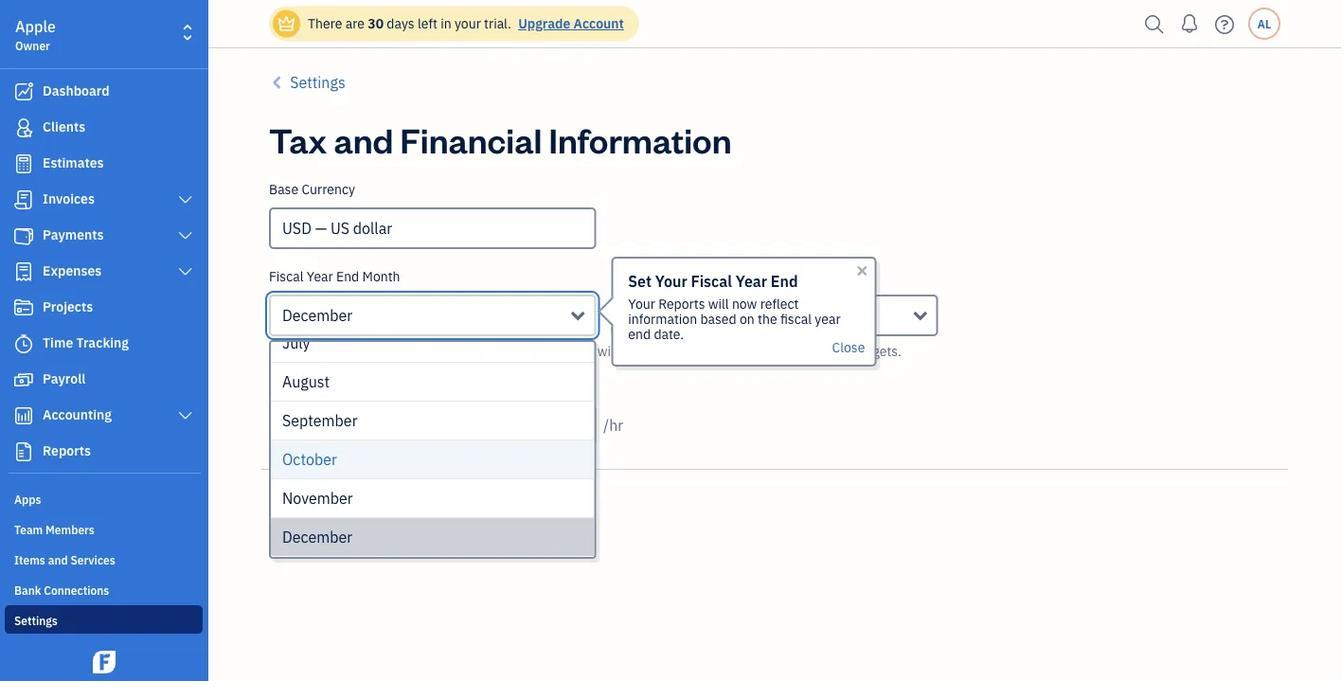 Task type: locate. For each thing, give the bounding box(es) containing it.
al
[[1258, 16, 1272, 31]]

0 vertical spatial will
[[708, 295, 729, 313]]

year for 31
[[649, 268, 675, 285]]

accounting link
[[5, 399, 203, 433]]

1 horizontal spatial year
[[815, 310, 841, 328]]

your
[[455, 15, 481, 32], [441, 342, 467, 360]]

fiscal right day
[[470, 342, 502, 360]]

year left ends.
[[505, 342, 531, 360]]

chevron large down image for payments
[[177, 228, 194, 243]]

0 vertical spatial chevron large down image
[[177, 192, 194, 207]]

report image
[[12, 442, 35, 461]]

chevron large down image
[[177, 192, 194, 207], [177, 228, 194, 243], [177, 408, 194, 423]]

crown image
[[277, 14, 297, 34]]

year up now
[[736, 271, 767, 291]]

and inside main element
[[48, 552, 68, 567]]

settings right chevronleft icon
[[290, 72, 345, 92]]

year
[[307, 268, 333, 285], [649, 268, 675, 285], [736, 271, 767, 291]]

bank connections
[[14, 583, 109, 598]]

0 vertical spatial year
[[815, 310, 841, 328]]

will inside set your fiscal year end your reports will now reflect information based on the fiscal year end date. close
[[708, 295, 729, 313]]

end left day
[[679, 268, 702, 285]]

0 vertical spatial settings
[[290, 72, 345, 92]]

and up currency
[[334, 117, 394, 162]]

accounting
[[43, 406, 112, 423]]

projects
[[43, 298, 93, 315]]

apple
[[15, 17, 56, 36]]

reports down fiscal year end day
[[659, 295, 705, 313]]

invoices link
[[5, 183, 203, 217]]

0 horizontal spatial year
[[307, 268, 333, 285]]

year
[[815, 310, 841, 328], [505, 342, 531, 360]]

2 horizontal spatial year
[[736, 271, 767, 291]]

fiscal inside set your fiscal year end your reports will now reflect information based on the fiscal year end date. close
[[781, 310, 812, 328]]

date.
[[654, 325, 684, 343]]

december up july
[[282, 306, 353, 325]]

and left day
[[391, 342, 413, 360]]

year for december
[[307, 268, 333, 285]]

2 chevron large down image from the top
[[177, 228, 194, 243]]

projects link
[[5, 291, 203, 325]]

2 horizontal spatial end
[[771, 271, 798, 291]]

july
[[282, 333, 310, 353]]

search image
[[1140, 10, 1170, 38]]

list box
[[271, 324, 594, 557]]

end
[[336, 268, 359, 285], [679, 268, 702, 285], [771, 271, 798, 291]]

your
[[655, 271, 688, 291], [628, 295, 655, 313]]

fiscal year end day
[[611, 268, 727, 285]]

items and services link
[[5, 545, 203, 573]]

1 vertical spatial will
[[597, 342, 618, 360]]

project image
[[12, 298, 35, 317]]

on
[[740, 310, 755, 328]]

widgets.
[[852, 342, 902, 360]]

december down save
[[282, 527, 353, 547]]

1 horizontal spatial will
[[708, 295, 729, 313]]

close image
[[855, 263, 870, 279]]

1 chevron large down image from the top
[[177, 192, 194, 207]]

and down the
[[760, 342, 782, 360]]

fiscal up based
[[691, 271, 732, 291]]

0 horizontal spatial will
[[597, 342, 618, 360]]

2 vertical spatial chevron large down image
[[177, 408, 194, 423]]

settings down bank
[[14, 613, 58, 628]]

payroll
[[43, 370, 86, 387]]

will left now
[[708, 295, 729, 313]]

settings
[[290, 72, 345, 92], [14, 613, 58, 628]]

1 vertical spatial december
[[282, 527, 353, 547]]

2 horizontal spatial fiscal
[[691, 271, 732, 291]]

dashboard link
[[5, 75, 203, 109]]

clients
[[43, 118, 85, 135]]

currency
[[302, 180, 355, 198]]

settings link
[[5, 605, 203, 634]]

august option
[[271, 363, 594, 402]]

1 december from the top
[[282, 306, 353, 325]]

estimates link
[[5, 147, 203, 181]]

2 december from the top
[[282, 527, 353, 547]]

0 horizontal spatial fiscal
[[269, 268, 304, 285]]

dashboard
[[43, 82, 110, 99]]

year up the 'information'
[[649, 268, 675, 285]]

1 horizontal spatial fiscal
[[781, 310, 812, 328]]

expenses
[[43, 262, 102, 279]]

your right set on the top
[[655, 271, 688, 291]]

standard rate
[[269, 378, 354, 395]]

reports down accounting at the bottom left
[[43, 442, 91, 459]]

client image
[[12, 118, 35, 137]]

financial
[[400, 117, 542, 162]]

al button
[[1249, 8, 1281, 40]]

year up dashboard
[[815, 310, 841, 328]]

the
[[758, 310, 777, 328]]

1 horizontal spatial year
[[649, 268, 675, 285]]

owner
[[15, 38, 50, 53]]

settings inside settings link
[[14, 613, 58, 628]]

fiscal up 31
[[611, 268, 646, 285]]

fiscal
[[781, 310, 812, 328], [470, 342, 502, 360]]

base
[[269, 180, 299, 198]]

notifications image
[[1175, 5, 1205, 43]]

november option
[[271, 479, 594, 518]]

0 vertical spatial december
[[282, 306, 353, 325]]

payments
[[43, 226, 104, 243]]

reports
[[659, 295, 705, 313], [43, 442, 91, 459]]

time tracking link
[[5, 327, 203, 361]]

1 horizontal spatial reports
[[659, 295, 705, 313]]

31
[[625, 306, 643, 325]]

fiscal up july
[[269, 268, 304, 285]]

1 horizontal spatial settings
[[290, 72, 345, 92]]

chevronleft image
[[269, 71, 286, 94]]

expenses link
[[5, 255, 203, 289]]

your right day
[[441, 342, 467, 360]]

Standard Rate text field
[[269, 405, 596, 446]]

1 horizontal spatial fiscal
[[611, 268, 646, 285]]

end up the "reflect"
[[771, 271, 798, 291]]

1 vertical spatial chevron large down image
[[177, 228, 194, 243]]

end left the month
[[336, 268, 359, 285]]

0 horizontal spatial reports
[[43, 442, 91, 459]]

save changes
[[301, 494, 435, 521]]

reflected
[[639, 342, 693, 360]]

and
[[334, 117, 394, 162], [391, 342, 413, 360], [760, 342, 782, 360], [48, 552, 68, 567]]

august
[[282, 372, 330, 392]]

services
[[71, 552, 115, 567]]

team members link
[[5, 514, 203, 543]]

1 vertical spatial reports
[[43, 442, 91, 459]]

information
[[549, 117, 732, 162]]

fiscal right the
[[781, 310, 812, 328]]

payroll link
[[5, 363, 203, 397]]

go to help image
[[1210, 10, 1240, 38]]

bank connections link
[[5, 575, 203, 603]]

year inside set your fiscal year end your reports will now reflect information based on the fiscal year end date. close
[[736, 271, 767, 291]]

ends.
[[534, 342, 566, 360]]

set your fiscal year end your reports will now reflect information based on the fiscal year end date. close
[[628, 271, 865, 356]]

money image
[[12, 370, 35, 389]]

fiscal inside set your fiscal year end your reports will now reflect information based on the fiscal year end date. close
[[691, 271, 732, 291]]

payment image
[[12, 226, 35, 245]]

in
[[441, 15, 452, 32]]

1 horizontal spatial end
[[679, 268, 702, 285]]

days
[[387, 15, 415, 32]]

items
[[14, 552, 45, 567]]

fiscal year end month
[[269, 268, 400, 285]]

november
[[282, 488, 353, 508]]

0 vertical spatial fiscal
[[781, 310, 812, 328]]

month
[[349, 342, 388, 360]]

year left the month
[[307, 268, 333, 285]]

your right in
[[455, 15, 481, 32]]

september option
[[271, 402, 594, 441]]

30
[[368, 15, 384, 32]]

will left be
[[597, 342, 618, 360]]

1 vertical spatial your
[[441, 342, 467, 360]]

fiscal
[[269, 268, 304, 285], [611, 268, 646, 285], [691, 271, 732, 291]]

choose what month and day your fiscal year ends. this will be reflected by reports and dashboard widgets.
[[269, 342, 902, 360]]

3 chevron large down image from the top
[[177, 408, 194, 423]]

apps
[[14, 492, 41, 507]]

chevron large down image inside invoices link
[[177, 192, 194, 207]]

invoices
[[43, 190, 95, 207]]

reports inside set your fiscal year end your reports will now reflect information based on the fiscal year end date. close
[[659, 295, 705, 313]]

1 vertical spatial year
[[505, 342, 531, 360]]

trial.
[[484, 15, 511, 32]]

your down set on the top
[[628, 295, 655, 313]]

december option
[[271, 518, 594, 557]]

0 horizontal spatial end
[[336, 268, 359, 285]]

0 vertical spatial reports
[[659, 295, 705, 313]]

1 vertical spatial settings
[[14, 613, 58, 628]]

0 horizontal spatial settings
[[14, 613, 58, 628]]

and right items
[[48, 552, 68, 567]]

1 vertical spatial fiscal
[[470, 342, 502, 360]]



Task type: describe. For each thing, give the bounding box(es) containing it.
members
[[46, 522, 95, 537]]

time tracking
[[43, 334, 129, 351]]

what
[[317, 342, 346, 360]]

1 vertical spatial your
[[628, 295, 655, 313]]

apps link
[[5, 484, 203, 513]]

team
[[14, 522, 43, 537]]

settings button
[[269, 71, 345, 94]]

upgrade account link
[[515, 15, 624, 32]]

chevron large down image
[[177, 264, 194, 279]]

rate
[[326, 378, 354, 395]]

0 horizontal spatial year
[[505, 342, 531, 360]]

main element
[[0, 0, 256, 681]]

december inside "option"
[[282, 527, 353, 547]]

timer image
[[12, 334, 35, 353]]

changes
[[352, 494, 435, 521]]

end
[[628, 325, 651, 343]]

end inside set your fiscal year end your reports will now reflect information based on the fiscal year end date. close
[[771, 271, 798, 291]]

day
[[705, 268, 727, 285]]

invoice image
[[12, 190, 35, 209]]

estimates
[[43, 154, 104, 171]]

/hr
[[604, 415, 624, 435]]

reflect
[[760, 295, 799, 313]]

december inside fiscal year end month field
[[282, 306, 353, 325]]

expense image
[[12, 262, 35, 281]]

october
[[282, 450, 337, 469]]

reports
[[713, 342, 757, 360]]

choose
[[269, 342, 313, 360]]

base currency
[[269, 180, 355, 198]]

list box containing july
[[271, 324, 594, 557]]

reports inside reports link
[[43, 442, 91, 459]]

be
[[621, 342, 636, 360]]

there are 30 days left in your trial. upgrade account
[[308, 15, 624, 32]]

apple owner
[[15, 17, 56, 53]]

upgrade
[[518, 15, 571, 32]]

save
[[301, 494, 348, 521]]

set
[[628, 271, 652, 291]]

close button
[[832, 339, 865, 356]]

september
[[282, 411, 358, 431]]

dashboard
[[785, 342, 849, 360]]

october option
[[271, 441, 594, 479]]

items and services
[[14, 552, 115, 567]]

are
[[346, 15, 365, 32]]

clients link
[[5, 111, 203, 145]]

by
[[696, 342, 710, 360]]

close
[[832, 339, 865, 356]]

tax
[[269, 117, 327, 162]]

end for 31
[[679, 268, 702, 285]]

0 vertical spatial your
[[455, 15, 481, 32]]

chart image
[[12, 406, 35, 425]]

now
[[732, 295, 757, 313]]

fiscal for 31
[[611, 268, 646, 285]]

account
[[574, 15, 624, 32]]

settings inside settings button
[[290, 72, 345, 92]]

team members
[[14, 522, 95, 537]]

chevron large down image for accounting
[[177, 408, 194, 423]]

end for december
[[336, 268, 359, 285]]

july option
[[271, 324, 594, 363]]

tracking
[[76, 334, 129, 351]]

estimate image
[[12, 154, 35, 173]]

Fiscal Year End Day field
[[611, 295, 939, 336]]

left
[[418, 15, 438, 32]]

year inside set your fiscal year end your reports will now reflect information based on the fiscal year end date. close
[[815, 310, 841, 328]]

0 vertical spatial your
[[655, 271, 688, 291]]

0 horizontal spatial fiscal
[[470, 342, 502, 360]]

reports link
[[5, 435, 203, 469]]

fiscal for december
[[269, 268, 304, 285]]

month
[[362, 268, 400, 285]]

based
[[701, 310, 737, 328]]

Fiscal Year End Month field
[[269, 295, 596, 336]]

connections
[[44, 583, 109, 598]]

payments link
[[5, 219, 203, 253]]

tax and financial information
[[269, 117, 732, 162]]

standard
[[269, 378, 323, 395]]

information
[[628, 310, 697, 328]]

there
[[308, 15, 342, 32]]

dashboard image
[[12, 82, 35, 101]]

chevron large down image for invoices
[[177, 192, 194, 207]]

day
[[416, 342, 438, 360]]

save changes button
[[284, 485, 452, 531]]

freshbooks image
[[89, 651, 119, 674]]

this
[[569, 342, 594, 360]]

time
[[43, 334, 73, 351]]

Currency text field
[[271, 209, 594, 247]]

bank
[[14, 583, 41, 598]]



Task type: vqa. For each thing, say whether or not it's contained in the screenshot.
THE TAX
yes



